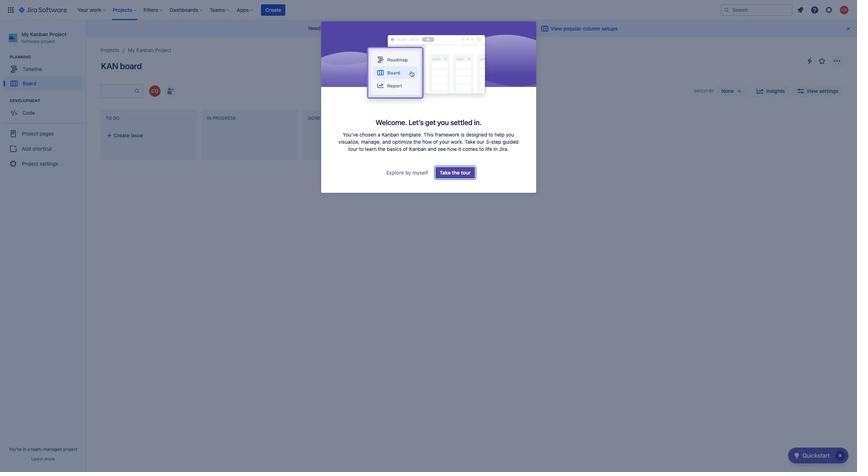 Task type: describe. For each thing, give the bounding box(es) containing it.
1 horizontal spatial explore
[[430, 25, 448, 31]]

a for chosen
[[378, 132, 381, 138]]

1 horizontal spatial of
[[433, 139, 438, 145]]

columns?
[[407, 25, 429, 31]]

create banner
[[0, 0, 858, 20]]

your
[[440, 139, 450, 145]]

board
[[120, 61, 142, 71]]

add shortcut button
[[3, 142, 83, 156]]

tour inside you've chosen a kanban template. this framework is designed to help you visualize, manage, and optimize the flow of your work. take our 3-step guided tour to learn the basics of kanban and see how it comes to life in jira.
[[349, 146, 358, 152]]

work.
[[451, 139, 464, 145]]

add shortcut
[[22, 146, 52, 152]]

welcome. let's get you settled in.
[[376, 118, 482, 127]]

managed
[[43, 447, 62, 452]]

how
[[448, 146, 457, 152]]

setups.
[[520, 25, 537, 31]]

kanban inside my kanban project software project
[[30, 31, 48, 37]]

need inspiration while naming the board's columns? explore popular team-specific column setups.
[[308, 25, 537, 31]]

take inside you've chosen a kanban template. this framework is designed to help you visualize, manage, and optimize the flow of your work. take our 3-step guided tour to learn the basics of kanban and see how it comes to life in jira.
[[465, 139, 476, 145]]

kanban up board
[[136, 47, 154, 53]]

you've
[[343, 132, 358, 138]]

0 horizontal spatial you
[[438, 118, 449, 127]]

help
[[495, 132, 505, 138]]

in inside you've chosen a kanban template. this framework is designed to help you visualize, manage, and optimize the flow of your work. take our 3-step guided tour to learn the basics of kanban and see how it comes to life in jira.
[[494, 146, 498, 152]]

primary element
[[4, 0, 721, 20]]

christina overa image
[[149, 85, 161, 97]]

see
[[438, 146, 446, 152]]

template.
[[401, 132, 423, 138]]

create for create issue
[[114, 132, 130, 138]]

project inside my kanban project software project
[[49, 31, 67, 37]]

our
[[477, 139, 485, 145]]

guided
[[503, 139, 519, 145]]

settings
[[40, 161, 58, 167]]

project settings
[[22, 161, 58, 167]]

in
[[207, 116, 211, 121]]

learn more
[[31, 457, 55, 462]]

take the tour button
[[436, 167, 475, 179]]

shortcut
[[32, 146, 52, 152]]

insights image
[[757, 87, 765, 95]]

insights
[[767, 88, 785, 94]]

explore by myself
[[387, 170, 428, 176]]

view popular column setups button
[[537, 23, 622, 34]]

to
[[106, 116, 112, 121]]

let's
[[409, 118, 424, 127]]

0 horizontal spatial team-
[[31, 447, 43, 452]]

create button
[[261, 4, 286, 16]]

0 vertical spatial team-
[[468, 25, 482, 31]]

explore inside button
[[387, 170, 404, 176]]

kanban down welcome.
[[382, 132, 399, 138]]

planning group
[[4, 54, 86, 93]]

jira.
[[499, 146, 509, 152]]

my kanban project
[[128, 47, 172, 53]]

in progress
[[207, 116, 236, 121]]

my kanban project software project
[[22, 31, 67, 44]]

check image
[[793, 452, 802, 460]]

create issue button
[[102, 129, 195, 142]]

need
[[308, 25, 321, 31]]

myself
[[413, 170, 428, 176]]

pages
[[40, 130, 54, 137]]

code
[[23, 110, 35, 116]]

0 horizontal spatial column
[[501, 25, 518, 31]]

view popular column setups
[[551, 25, 618, 32]]

you're in a team-managed project
[[9, 447, 77, 452]]

the down template.
[[414, 139, 421, 145]]

learn
[[365, 146, 377, 152]]

1 horizontal spatial and
[[428, 146, 437, 152]]

search image
[[724, 7, 730, 13]]

by for group
[[710, 89, 715, 93]]

learn
[[31, 457, 43, 462]]

learn more button
[[31, 457, 55, 462]]

development group
[[4, 98, 86, 122]]

Search field
[[721, 4, 793, 16]]

do
[[113, 116, 119, 121]]

development
[[10, 98, 40, 103]]

the inside button
[[452, 170, 460, 176]]

more
[[44, 457, 55, 462]]

0 horizontal spatial popular
[[449, 25, 467, 31]]

automations menu button icon image
[[806, 56, 815, 65]]

inspiration
[[322, 25, 346, 31]]

comes
[[463, 146, 478, 152]]

welcome. let's get you settled in. dialog
[[304, 22, 552, 193]]

board link
[[4, 76, 82, 91]]

designed
[[466, 132, 488, 138]]

kan board
[[101, 61, 142, 71]]

project inside my kanban project software project
[[41, 39, 55, 44]]

create column image
[[405, 111, 414, 120]]

visualize,
[[339, 139, 360, 145]]

by for explore
[[406, 170, 411, 176]]

view
[[551, 25, 563, 32]]

is
[[461, 132, 465, 138]]

my for my kanban project software project
[[22, 31, 29, 37]]

this
[[424, 132, 434, 138]]

board's
[[388, 25, 406, 31]]

create issue
[[114, 132, 143, 138]]



Task type: vqa. For each thing, say whether or not it's contained in the screenshot.
Need inspiration while naming the board's columns? Explore popular team-specific column setups.
yes



Task type: locate. For each thing, give the bounding box(es) containing it.
step
[[492, 139, 502, 145]]

create inside primary element
[[266, 7, 281, 13]]

explore by myself button
[[382, 167, 433, 179]]

0 vertical spatial create
[[266, 7, 281, 13]]

0 vertical spatial you
[[438, 118, 449, 127]]

issue
[[131, 132, 143, 138]]

in right you're
[[23, 447, 26, 452]]

to
[[489, 132, 494, 138], [359, 146, 364, 152], [480, 146, 484, 152]]

my up board
[[128, 47, 135, 53]]

to do
[[106, 116, 119, 121]]

to up 3- at the top of the page
[[489, 132, 494, 138]]

1 vertical spatial team-
[[31, 447, 43, 452]]

column
[[501, 25, 518, 31], [583, 25, 601, 32]]

manage,
[[361, 139, 381, 145]]

tour down comes
[[461, 170, 471, 176]]

0 vertical spatial tour
[[349, 146, 358, 152]]

flow
[[422, 139, 432, 145]]

by right group
[[710, 89, 715, 93]]

explore
[[430, 25, 448, 31], [387, 170, 404, 176]]

my inside the "my kanban project" link
[[128, 47, 135, 53]]

you've chosen a kanban template. this framework is designed to help you visualize, manage, and optimize the flow of your work. take our 3-step guided tour to learn the basics of kanban and see how it comes to life in jira.
[[339, 132, 519, 152]]

board
[[23, 80, 36, 86]]

basics
[[387, 146, 402, 152]]

1 horizontal spatial team-
[[468, 25, 482, 31]]

1 vertical spatial create
[[114, 132, 130, 138]]

project pages
[[22, 130, 54, 137]]

dismiss image
[[846, 26, 852, 32]]

popular inside button
[[564, 25, 582, 32]]

0 vertical spatial explore
[[430, 25, 448, 31]]

and up 'basics'
[[383, 139, 391, 145]]

0 vertical spatial a
[[378, 132, 381, 138]]

done
[[308, 116, 320, 121]]

code link
[[4, 106, 82, 120]]

0 horizontal spatial to
[[359, 146, 364, 152]]

project right managed
[[63, 447, 77, 452]]

take the tour
[[440, 170, 471, 176]]

1 horizontal spatial to
[[480, 146, 484, 152]]

1 horizontal spatial column
[[583, 25, 601, 32]]

by left myself
[[406, 170, 411, 176]]

0 horizontal spatial explore
[[387, 170, 404, 176]]

0 vertical spatial in
[[494, 146, 498, 152]]

chosen
[[360, 132, 377, 138]]

a for in
[[27, 447, 30, 452]]

life
[[486, 146, 492, 152]]

explore down create "banner"
[[430, 25, 448, 31]]

1 horizontal spatial my
[[128, 47, 135, 53]]

0 horizontal spatial of
[[403, 146, 408, 152]]

of down optimize
[[403, 146, 408, 152]]

take
[[465, 139, 476, 145], [440, 170, 451, 176]]

project inside 'link'
[[22, 161, 38, 167]]

1 vertical spatial in
[[23, 447, 26, 452]]

create for create
[[266, 7, 281, 13]]

1 vertical spatial by
[[406, 170, 411, 176]]

0 horizontal spatial in
[[23, 447, 26, 452]]

project
[[49, 31, 67, 37], [155, 47, 172, 53], [22, 130, 38, 137], [22, 161, 38, 167]]

you inside you've chosen a kanban template. this framework is designed to help you visualize, manage, and optimize the flow of your work. take our 3-step guided tour to learn the basics of kanban and see how it comes to life in jira.
[[506, 132, 515, 138]]

it
[[459, 146, 461, 152]]

0 vertical spatial by
[[710, 89, 715, 93]]

1 horizontal spatial popular
[[564, 25, 582, 32]]

1 horizontal spatial you
[[506, 132, 515, 138]]

you're
[[9, 447, 21, 452]]

to left learn
[[359, 146, 364, 152]]

1 vertical spatial and
[[428, 146, 437, 152]]

1 horizontal spatial a
[[378, 132, 381, 138]]

1 horizontal spatial tour
[[461, 170, 471, 176]]

add people image
[[166, 87, 174, 95]]

tour down visualize,
[[349, 146, 358, 152]]

the right learn
[[378, 146, 386, 152]]

1 horizontal spatial in
[[494, 146, 498, 152]]

in.
[[474, 118, 482, 127]]

quickstart
[[803, 453, 830, 459]]

group containing project pages
[[3, 123, 83, 174]]

while
[[348, 25, 360, 31]]

kanban up software
[[30, 31, 48, 37]]

2 horizontal spatial to
[[489, 132, 494, 138]]

specific
[[482, 25, 500, 31]]

welcome.
[[376, 118, 407, 127]]

optimize
[[393, 139, 412, 145]]

1 vertical spatial take
[[440, 170, 451, 176]]

a
[[378, 132, 381, 138], [27, 447, 30, 452]]

1 vertical spatial tour
[[461, 170, 471, 176]]

progress
[[213, 116, 236, 121]]

jira software image
[[19, 6, 67, 14], [19, 6, 67, 14]]

the down how
[[452, 170, 460, 176]]

project pages link
[[3, 126, 83, 142]]

column inside button
[[583, 25, 601, 32]]

group by
[[694, 89, 715, 93]]

project settings link
[[3, 156, 83, 172]]

0 horizontal spatial create
[[114, 132, 130, 138]]

my for my kanban project
[[128, 47, 135, 53]]

1 vertical spatial project
[[63, 447, 77, 452]]

popular right view
[[564, 25, 582, 32]]

1 horizontal spatial by
[[710, 89, 715, 93]]

3-
[[486, 139, 492, 145]]

0 horizontal spatial and
[[383, 139, 391, 145]]

software
[[22, 39, 40, 44]]

setups
[[602, 25, 618, 32]]

settled
[[451, 118, 473, 127]]

star kan board image
[[818, 57, 827, 65]]

the
[[379, 25, 387, 31], [414, 139, 421, 145], [378, 146, 386, 152], [452, 170, 460, 176]]

kan
[[101, 61, 118, 71]]

group
[[3, 123, 83, 174]]

take inside button
[[440, 170, 451, 176]]

1 vertical spatial explore
[[387, 170, 404, 176]]

by
[[710, 89, 715, 93], [406, 170, 411, 176]]

0 horizontal spatial a
[[27, 447, 30, 452]]

timeline
[[23, 66, 42, 72]]

of
[[433, 139, 438, 145], [403, 146, 408, 152]]

you right get
[[438, 118, 449, 127]]

by inside button
[[406, 170, 411, 176]]

1 vertical spatial a
[[27, 447, 30, 452]]

quickstart button
[[789, 448, 849, 464]]

insights button
[[752, 85, 790, 97]]

column left setups. on the right of page
[[501, 25, 518, 31]]

1 vertical spatial of
[[403, 146, 408, 152]]

framework
[[435, 132, 460, 138]]

planning
[[10, 55, 31, 59]]

1 horizontal spatial create
[[266, 7, 281, 13]]

explore down 'basics'
[[387, 170, 404, 176]]

0 horizontal spatial tour
[[349, 146, 358, 152]]

0 horizontal spatial project
[[41, 39, 55, 44]]

0 vertical spatial and
[[383, 139, 391, 145]]

Search this board text field
[[101, 85, 134, 98]]

take up comes
[[465, 139, 476, 145]]

the right naming
[[379, 25, 387, 31]]

0 vertical spatial project
[[41, 39, 55, 44]]

you up guided
[[506, 132, 515, 138]]

my inside my kanban project software project
[[22, 31, 29, 37]]

projects
[[100, 47, 119, 53]]

and down flow
[[428, 146, 437, 152]]

my up software
[[22, 31, 29, 37]]

tour
[[349, 146, 358, 152], [461, 170, 471, 176]]

a inside you've chosen a kanban template. this framework is designed to help you visualize, manage, and optimize the flow of your work. take our 3-step guided tour to learn the basics of kanban and see how it comes to life in jira.
[[378, 132, 381, 138]]

0 horizontal spatial by
[[406, 170, 411, 176]]

a right you're
[[27, 447, 30, 452]]

of right flow
[[433, 139, 438, 145]]

in
[[494, 146, 498, 152], [23, 447, 26, 452]]

kanban down flow
[[409, 146, 427, 152]]

0 vertical spatial take
[[465, 139, 476, 145]]

take down see
[[440, 170, 451, 176]]

add
[[22, 146, 31, 152]]

my kanban project link
[[128, 46, 172, 55]]

timeline link
[[4, 62, 82, 76]]

in right life at the top of the page
[[494, 146, 498, 152]]

group
[[694, 89, 708, 93]]

to left life at the top of the page
[[480, 146, 484, 152]]

create
[[266, 7, 281, 13], [114, 132, 130, 138]]

tour inside button
[[461, 170, 471, 176]]

kanban
[[30, 31, 48, 37], [136, 47, 154, 53], [382, 132, 399, 138], [409, 146, 427, 152]]

0 vertical spatial my
[[22, 31, 29, 37]]

1 vertical spatial you
[[506, 132, 515, 138]]

0 horizontal spatial my
[[22, 31, 29, 37]]

dismiss quickstart image
[[835, 450, 847, 462]]

project right software
[[41, 39, 55, 44]]

naming
[[361, 25, 378, 31]]

projects link
[[100, 46, 119, 55]]

popular
[[449, 25, 467, 31], [564, 25, 582, 32]]

get
[[426, 118, 436, 127]]

0 horizontal spatial take
[[440, 170, 451, 176]]

0 vertical spatial of
[[433, 139, 438, 145]]

column left setups
[[583, 25, 601, 32]]

a up manage,
[[378, 132, 381, 138]]

team-
[[468, 25, 482, 31], [31, 447, 43, 452]]

1 horizontal spatial project
[[63, 447, 77, 452]]

popular left specific
[[449, 25, 467, 31]]

1 horizontal spatial take
[[465, 139, 476, 145]]

1 vertical spatial my
[[128, 47, 135, 53]]



